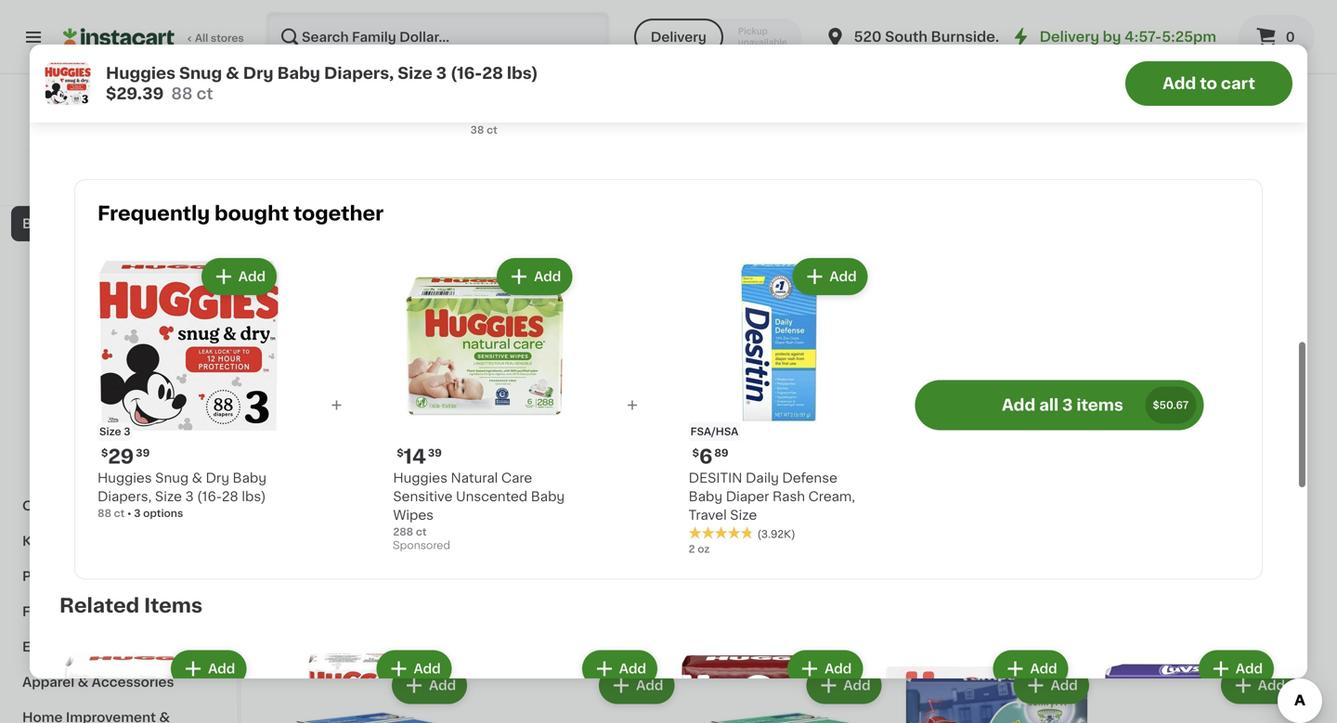 Task type: vqa. For each thing, say whether or not it's contained in the screenshot.
lbs)
yes



Task type: locate. For each thing, give the bounding box(es) containing it.
diapers, inside huggies snug & dry baby diapers, size 4 (22-37 lbs)
[[1108, 543, 1162, 556]]

1 horizontal spatial 39
[[428, 448, 442, 458]]

care down baby link at the left of the page
[[117, 253, 148, 266]]

1 (35+ from the left
[[159, 88, 189, 101]]

lbs) inside 12 huggies snug & dry newborn baby diapers, size 1 (8-14 lbs) 38 ct
[[516, 107, 540, 120]]

12 inside 'button'
[[686, 45, 708, 65]]

clean
[[584, 159, 622, 172]]

newborn up 8
[[470, 88, 530, 101]]

$ for 9
[[904, 117, 911, 127]]

13 down size 1
[[704, 500, 725, 520]]

2 left 59
[[704, 116, 716, 135]]

(802)
[[347, 582, 375, 592]]

79 right 5
[[1133, 117, 1146, 127]]

$ down huggies snug & dry baby diapers, size 3 (16-28 lbs) $29.39 88 ct
[[282, 117, 289, 127]]

$13.79 element
[[279, 498, 471, 522]]

health
[[71, 253, 114, 266]]

28 inside huggies snug & dry baby diapers, size 3 (16-28 lbs) $29.39 88 ct
[[482, 65, 503, 81]]

68
[[336, 562, 353, 575]]

1 vertical spatial •
[[737, 580, 741, 590]]

2 (35+ from the left
[[365, 88, 395, 101]]

options down (3.92k)
[[753, 580, 793, 590]]

each inside huggies little snugglers baby diapers, size 1 (8-14 lbs), newborn diapers 32 each • 3 options
[[709, 580, 735, 590]]

0 horizontal spatial items
[[604, 257, 641, 270]]

supplies down craft
[[77, 535, 136, 548]]

12 inside the 12 huggies snug & dry baby diapers, size 6 (35+ lbs)
[[275, 45, 297, 65]]

168 down 5
[[1108, 177, 1126, 187]]

14
[[498, 107, 513, 120], [404, 447, 426, 466], [846, 543, 860, 556]]

12 up 8
[[481, 45, 502, 65]]

& inside huggies snug & dry baby diapers, size 4 (22-37 lbs)
[[1202, 525, 1212, 538]]

top
[[486, 196, 510, 209]]

$ inside $ 6 89
[[692, 448, 699, 458]]

13 down south
[[892, 45, 914, 65]]

1 vertical spatial items
[[1076, 397, 1123, 413]]

huggies inside "huggies snug & dry baby diapers, size 3 (16-28 lbs) 88 ct • 3 options"
[[97, 472, 152, 485]]

1 horizontal spatial 13
[[704, 500, 725, 520]]

size inside huggies snug & dry baby diapers, size 3 (16-28 lbs) $29.39 88 ct
[[398, 65, 432, 81]]

office & craft
[[22, 500, 116, 513]]

13
[[70, 45, 92, 65], [892, 45, 914, 65], [704, 500, 725, 520]]

$ inside $ 14 39
[[397, 448, 404, 458]]

diapers inside huggies little snugglers baby diapers, size 1 (8-14 lbs), newborn diapers 32 each • 3 options
[[787, 562, 837, 575]]

2 12 from the left
[[275, 45, 297, 65]]

1 vertical spatial little
[[751, 525, 784, 538]]

89
[[303, 117, 317, 127], [714, 448, 729, 458]]

lists
[[52, 81, 84, 94]]

1 vertical spatial 28
[[222, 490, 238, 503]]

2 left (12-
[[1175, 88, 1183, 101]]

79
[[1133, 117, 1146, 127], [727, 501, 740, 511]]

88 inside huggies snug & dry baby diapers, size 3 (16-28 lbs) $29.39 88 ct
[[171, 86, 193, 102]]

168 for 7
[[279, 177, 297, 187]]

travel
[[689, 509, 727, 522]]

$ 7 89
[[282, 116, 317, 135]]

lbs) inside the 12 huggies snug & dry baby diapers, size 6 (35+ lbs)
[[398, 88, 422, 101]]

0 vertical spatial items
[[604, 257, 641, 270]]

huggies up $29.39
[[106, 65, 175, 81]]

1 horizontal spatial 168
[[1108, 177, 1126, 187]]

add
[[1163, 76, 1196, 91], [238, 270, 266, 283], [534, 270, 561, 283], [830, 270, 857, 283], [429, 314, 456, 327], [1258, 314, 1285, 327], [1002, 397, 1036, 413], [208, 662, 235, 675], [414, 662, 441, 675], [619, 662, 646, 675], [825, 662, 852, 675], [1030, 662, 1057, 675], [1236, 662, 1263, 675], [429, 679, 456, 692], [636, 679, 663, 692], [843, 679, 871, 692], [1051, 679, 1078, 692], [1258, 679, 1285, 692]]

12
[[686, 45, 708, 65], [275, 45, 297, 65], [481, 45, 502, 65], [1098, 45, 1119, 65]]

0 vertical spatial wipes
[[625, 159, 666, 172]]

0 horizontal spatial (35+
[[159, 88, 189, 101]]

diapers, inside 12 huggies snug & dry newborn baby diapers, size 1 (8-14 lbs) 38 ct
[[570, 88, 624, 101]]

1 vertical spatial options
[[753, 580, 793, 590]]

1 horizontal spatial options
[[753, 580, 793, 590]]

1 horizontal spatial (35+
[[365, 88, 395, 101]]

care for health
[[117, 253, 148, 266]]

ct right 288
[[416, 527, 427, 537]]

(35+ inside the 12 huggies snug & dry baby diapers, size 6 (35+ lbs)
[[365, 88, 395, 101]]

baby link
[[11, 206, 226, 241]]

size inside the 12 huggies snug & dry baby diapers, size 6 (35+ lbs)
[[322, 88, 349, 101]]

0 horizontal spatial •
[[127, 508, 131, 518]]

ct
[[196, 86, 213, 102], [487, 125, 497, 135], [299, 177, 310, 187], [1128, 177, 1139, 187], [114, 508, 125, 518], [416, 527, 427, 537]]

14 inside huggies little snugglers baby diapers, size 1 (8-14 lbs), newborn diapers 32 each • 3 options
[[846, 543, 860, 556]]

2 168 ct from the left
[[1108, 177, 1139, 187]]

$ inside the $ 5 79
[[1111, 117, 1118, 127]]

1 horizontal spatial 79
[[1133, 117, 1146, 127]]

13 up lists
[[70, 45, 92, 65]]

each right "16"
[[73, 106, 99, 117]]

1 horizontal spatial diapers
[[787, 562, 837, 575]]

fresh
[[523, 178, 559, 191]]

0 vertical spatial (16-
[[450, 65, 482, 81]]

(16- for huggies snug & dry baby diapers, size 3 (16-28 lbs) 88 ct • 3 options
[[197, 490, 222, 503]]

baby inside huggies natural care sensitive unscented baby wipes 288 ct
[[531, 490, 565, 503]]

1 168 ct from the left
[[279, 177, 310, 187]]

0 horizontal spatial (8-
[[479, 107, 498, 120]]

fsa/hsa
[[691, 426, 738, 437]]

3 up kitchen supplies link
[[134, 508, 141, 518]]

56
[[693, 177, 707, 187]]

care for natural
[[501, 472, 532, 485]]

2 horizontal spatial wipes
[[625, 159, 666, 172]]

delivery
[[1040, 30, 1099, 44], [651, 31, 707, 44]]

168 up bought
[[279, 177, 297, 187]]

wipes up pop-
[[625, 159, 666, 172]]

ct down movers
[[196, 86, 213, 102]]

2 horizontal spatial sponsored badge image
[[1108, 575, 1164, 586]]

0 horizontal spatial care
[[117, 253, 148, 266]]

2 horizontal spatial 14
[[846, 543, 860, 556]]

0 horizontal spatial options
[[143, 508, 183, 518]]

1 vertical spatial 79
[[727, 501, 740, 511]]

items right eligible
[[604, 257, 641, 270]]

6
[[147, 88, 156, 101], [353, 88, 361, 101], [699, 447, 713, 466]]

39 right the 29 on the bottom of page
[[136, 448, 150, 458]]

2 vertical spatial wipes
[[393, 509, 434, 522]]

0 vertical spatial •
[[127, 508, 131, 518]]

supplies up related items
[[105, 570, 163, 583]]

items right all
[[1076, 397, 1123, 413]]

1 up 38
[[470, 107, 476, 120]]

$ down size 1
[[697, 501, 704, 511]]

1 horizontal spatial 88
[[171, 86, 193, 102]]

1 horizontal spatial 1
[[719, 480, 724, 490]]

baby inside "huggies snug & dry baby diapers, size 3 (16-28 lbs) 88 ct • 3 options"
[[233, 472, 267, 485]]

1 up $ 13 79
[[719, 480, 724, 490]]

baby inside 13 huggies little movers baby diapers, size 6 (35+ lbs) 16 each
[[205, 70, 239, 83]]

(8- up 38
[[479, 107, 498, 120]]

89 right "7"
[[303, 117, 317, 127]]

$ for 33
[[490, 501, 496, 511]]

diapers & wipes link
[[11, 277, 226, 312]]

lbs) inside goodnites boys' nighttime bedwetting underwear, size s/m (43-68 lbs)
[[356, 562, 381, 575]]

little up $29.39
[[117, 70, 150, 83]]

1 horizontal spatial 168 ct
[[1108, 177, 1139, 187]]

1 horizontal spatial 2
[[704, 116, 716, 135]]

all
[[1039, 397, 1059, 413]]

kitchen supplies
[[22, 535, 136, 548]]

size inside 12 huggies snug & dry newborn baby diapers, size 1 (8-14 lbs) 38 ct
[[628, 88, 655, 101]]

care inside huggies natural care sensitive unscented baby wipes 288 ct
[[501, 472, 532, 485]]

2 horizontal spatial 2
[[1175, 88, 1183, 101]]

28 for huggies snug & dry baby diapers, size 3 (16-28 lbs) 88 ct • 3 options
[[222, 490, 238, 503]]

$ inside $ 2 59
[[697, 117, 704, 127]]

7
[[289, 116, 301, 135]]

formula
[[98, 323, 150, 336]]

3 12 from the left
[[481, 45, 502, 65]]

baby toys
[[33, 394, 101, 407]]

$ right 38
[[490, 117, 496, 127]]

1 horizontal spatial delivery
[[1040, 30, 1099, 44]]

ct up kitchen supplies link
[[114, 508, 125, 518]]

add button
[[203, 260, 275, 293], [499, 260, 570, 293], [794, 260, 866, 293], [394, 304, 465, 337], [1223, 304, 1294, 337], [173, 652, 245, 686], [378, 652, 450, 686], [584, 652, 656, 686], [789, 652, 861, 686], [995, 652, 1067, 686], [1200, 652, 1272, 686], [394, 669, 465, 703], [601, 669, 673, 703], [808, 669, 880, 703], [1015, 669, 1087, 703], [1223, 669, 1294, 703]]

14 down "snugglers"
[[846, 543, 860, 556]]

79 inside the $ 5 79
[[1133, 117, 1146, 127]]

39 up sensitive
[[428, 448, 442, 458]]

0 vertical spatial (8-
[[479, 107, 498, 120]]

3 right the 12 huggies snug & dry baby diapers, size 6 (35+ lbs)
[[436, 65, 447, 81]]

1 horizontal spatial 14
[[498, 107, 513, 120]]

0 horizontal spatial 28
[[222, 490, 238, 503]]

1 vertical spatial diapers
[[787, 562, 837, 575]]

0 vertical spatial each
[[73, 106, 99, 117]]

care up unscented
[[501, 472, 532, 485]]

28 inside "huggies snug & dry baby diapers, size 3 (16-28 lbs) 88 ct • 3 options"
[[222, 490, 238, 503]]

0 horizontal spatial little
[[117, 70, 150, 83]]

wipes up formula in the left top of the page
[[101, 288, 142, 301]]

1 168 from the left
[[279, 177, 297, 187]]

dry inside "huggies snug & dry baby diapers, size 3 (16-28 lbs) 88 ct • 3 options"
[[206, 472, 229, 485]]

(8- down "snugglers"
[[827, 543, 846, 556]]

1 vertical spatial 89
[[714, 448, 729, 458]]

37
[[1233, 543, 1249, 556]]

2 horizontal spatial 39
[[524, 501, 538, 511]]

options up kitchen supplies link
[[143, 508, 183, 518]]

product group containing 13
[[693, 298, 885, 609]]

(8-
[[479, 107, 498, 120], [827, 543, 846, 556]]

instacart logo image
[[63, 26, 175, 48]]

each right "32"
[[709, 580, 735, 590]]

168 ct down 5
[[1108, 177, 1139, 187]]

huggies inside huggies little snugglers baby diapers, size 1 (8-14 lbs), newborn diapers 32 each • 3 options
[[693, 525, 747, 538]]

1 horizontal spatial little
[[751, 525, 784, 538]]

39 inside $ 33 39
[[524, 501, 538, 511]]

$ 5 79
[[1111, 116, 1146, 135]]

0 horizontal spatial 39
[[136, 448, 150, 458]]

options inside "huggies snug & dry baby diapers, size 3 (16-28 lbs) 88 ct • 3 options"
[[143, 508, 183, 518]]

59
[[718, 117, 732, 127]]

see
[[523, 257, 548, 270]]

2 horizontal spatial 13
[[892, 45, 914, 65]]

12 huggies snug & dry newborn baby diapers, size 1 (8-14 lbs) 38 ct
[[470, 45, 655, 135]]

baby health care link
[[11, 241, 226, 277]]

newborn down (3.92k)
[[724, 562, 783, 575]]

None search field
[[266, 11, 610, 63]]

& inside "huggies snug & dry baby diapers, size 3 (16-28 lbs) 88 ct • 3 options"
[[192, 472, 202, 485]]

huggies inside 12 huggies snug & dry newborn baby diapers, size 1 (8-14 lbs) 38 ct
[[470, 70, 525, 83]]

cream,
[[808, 490, 855, 503]]

diapers down "snugglers"
[[787, 562, 837, 575]]

huggies inside 12 huggies snug & dry baby diapers, size 2 (12-18 lbs)
[[1087, 70, 1141, 83]]

snug inside "huggies snug & dry baby diapers, size 3 (16-28 lbs) 88 ct • 3 options"
[[155, 472, 189, 485]]

13 inside button
[[892, 45, 914, 65]]

accessories
[[92, 676, 174, 689]]

100%
[[47, 179, 76, 189]]

39 right 33
[[524, 501, 538, 511]]

huggies down $12.09 "element"
[[1108, 525, 1162, 538]]

supplies
[[108, 464, 164, 477], [77, 535, 136, 548], [105, 570, 163, 583]]

& inside "link"
[[78, 676, 88, 689]]

$ inside the $ 8 69
[[490, 117, 496, 127]]

0 horizontal spatial sponsored badge image
[[393, 541, 449, 551]]

12 huggies snug & dry baby diapers, size 2 (12-18 lbs)
[[1087, 45, 1256, 101]]

1 horizontal spatial (16-
[[450, 65, 482, 81]]

0 horizontal spatial 168 ct
[[279, 177, 310, 187]]

huggies little snugglers baby diapers, size 1 (8-14 lbs), newborn diapers 32 each • 3 options
[[693, 525, 860, 590]]

1 vertical spatial care
[[501, 472, 532, 485]]

each right 56
[[709, 177, 735, 187]]

$12.09 element
[[1108, 498, 1300, 522]]

89 for 7
[[303, 117, 317, 127]]

diapers
[[33, 288, 84, 301], [787, 562, 837, 575]]

0 vertical spatial care
[[117, 253, 148, 266]]

dry inside huggies snug & dry baby diapers, size 3 (16-28 lbs) $29.39 88 ct
[[243, 65, 274, 81]]

little inside 13 huggies little movers baby diapers, size 6 (35+ lbs) 16 each
[[117, 70, 150, 83]]

product group containing 14
[[393, 254, 576, 556]]

1 12 from the left
[[686, 45, 708, 65]]

1 horizontal spatial 28
[[482, 65, 503, 81]]

$ for 8
[[490, 117, 496, 127]]

0 horizontal spatial 6
[[147, 88, 156, 101]]

• inside "huggies snug & dry baby diapers, size 3 (16-28 lbs) 88 ct • 3 options"
[[127, 508, 131, 518]]

79 right the travel
[[727, 501, 740, 511]]

168 ct for 5
[[1108, 177, 1139, 187]]

related
[[59, 596, 139, 615]]

•
[[127, 508, 131, 518], [737, 580, 741, 590]]

• right "32"
[[737, 580, 741, 590]]

88 inside "huggies snug & dry baby diapers, size 3 (16-28 lbs) 88 ct • 3 options"
[[97, 508, 111, 518]]

dry inside huggies snug & dry baby diapers, size 4 (22-37 lbs)
[[1216, 525, 1239, 538]]

79 for 5
[[1133, 117, 1146, 127]]

0 horizontal spatial 168
[[279, 177, 297, 187]]

0 vertical spatial 1
[[470, 107, 476, 120]]

0 vertical spatial options
[[143, 508, 183, 518]]

0
[[1286, 31, 1295, 44]]

0 vertical spatial little
[[117, 70, 150, 83]]

party & gift supplies
[[22, 570, 163, 583]]

$ down fsa/hsa
[[692, 448, 699, 458]]

(8- inside huggies little snugglers baby diapers, size 1 (8-14 lbs), newborn diapers 32 each • 3 options
[[827, 543, 846, 556]]

1 horizontal spatial items
[[1076, 397, 1123, 413]]

1 vertical spatial wipes
[[101, 288, 142, 301]]

14 up sensitive
[[404, 447, 426, 466]]

0 horizontal spatial diapers
[[33, 288, 84, 301]]

floral
[[22, 605, 59, 618]]

12 inside 12 huggies snug & dry baby diapers, size 2 (12-18 lbs)
[[1098, 45, 1119, 65]]

huggies up sensitive
[[393, 472, 447, 485]]

1 inside huggies little snugglers baby diapers, size 1 (8-14 lbs), newborn diapers 32 each • 3 options
[[818, 543, 823, 556]]

1 vertical spatial 88
[[97, 508, 111, 518]]

& inside the 12 huggies snug & dry baby diapers, size 6 (35+ lbs)
[[359, 70, 370, 83]]

12 up huggies snug & dry baby diapers, size 3 (16-28 lbs) $29.39 88 ct
[[275, 45, 297, 65]]

3 right "32"
[[744, 580, 751, 590]]

6 inside product group
[[699, 447, 713, 466]]

1 horizontal spatial care
[[501, 472, 532, 485]]

3x
[[621, 178, 638, 191]]

168 ct up bought
[[279, 177, 310, 187]]

snug inside 12 huggies snug & dry baby diapers, size 2 (12-18 lbs)
[[1145, 70, 1178, 83]]

2 vertical spatial supplies
[[105, 570, 163, 583]]

huggies up 8
[[470, 70, 525, 83]]

520 south burnside avenue
[[854, 30, 1052, 44]]

household link
[[11, 171, 226, 206]]

2 vertical spatial 1
[[818, 543, 823, 556]]

huggies up "7"
[[265, 70, 319, 83]]

88
[[171, 86, 193, 102], [97, 508, 111, 518]]

goodnites boys' nighttime bedwetting underwear, size s/m (43-68 lbs)
[[279, 525, 462, 575]]

0 horizontal spatial 88
[[97, 508, 111, 518]]

0 horizontal spatial (16-
[[197, 490, 222, 503]]

huggies down the travel
[[693, 525, 747, 538]]

baby toys link
[[11, 383, 226, 418]]

little down desitin daily defense baby diaper rash cream, travel size
[[751, 525, 784, 538]]

0 horizontal spatial 1
[[470, 107, 476, 120]]

12 huggies snug & dry baby diapers, size 6 (35+ lbs)
[[265, 45, 434, 101]]

0 vertical spatial newborn
[[470, 88, 530, 101]]

4 12 from the left
[[1098, 45, 1119, 65]]

1 horizontal spatial 6
[[353, 88, 361, 101]]

89 down fsa/hsa
[[714, 448, 729, 458]]

0 vertical spatial 28
[[482, 65, 503, 81]]

to
[[1200, 76, 1217, 91]]

13 for 13 huggies little movers baby diapers, size 6 (35+ lbs) 16 each
[[70, 45, 92, 65]]

4
[[1195, 543, 1204, 556]]

14 up pampers
[[498, 107, 513, 120]]

product group
[[486, 0, 678, 279], [97, 254, 280, 521], [393, 254, 576, 556], [689, 254, 872, 556], [279, 298, 471, 610], [693, 298, 885, 609], [900, 298, 1093, 591], [1108, 298, 1300, 591], [59, 647, 250, 723], [265, 647, 456, 723], [470, 647, 661, 723], [676, 647, 867, 723], [881, 647, 1072, 723], [1087, 647, 1278, 723], [279, 664, 471, 723], [486, 664, 678, 723], [693, 664, 885, 723], [900, 664, 1093, 723], [1108, 664, 1300, 723]]

each
[[73, 106, 99, 117], [709, 177, 735, 187], [709, 580, 735, 590]]

size
[[398, 65, 432, 81], [117, 88, 144, 101], [322, 88, 349, 101], [628, 88, 655, 101], [1144, 88, 1171, 101], [99, 426, 121, 437], [695, 480, 717, 490], [155, 490, 182, 503], [730, 509, 757, 522], [435, 543, 462, 556], [788, 543, 815, 556], [1165, 543, 1192, 556]]

$ left 59
[[697, 117, 704, 127]]

apparel & accessories
[[22, 676, 174, 689]]

huggies up "16"
[[59, 70, 114, 83]]

baby
[[277, 65, 320, 81], [205, 70, 239, 83], [400, 70, 434, 83], [1222, 70, 1256, 83], [533, 88, 567, 101], [547, 159, 581, 172], [486, 178, 520, 191], [22, 217, 57, 230], [33, 253, 67, 266], [33, 358, 67, 371], [33, 394, 67, 407], [70, 464, 104, 477], [233, 472, 267, 485], [531, 490, 565, 503], [689, 490, 723, 503], [1243, 525, 1277, 538], [693, 543, 727, 556]]

12 up $ 2 59 at the top right of the page
[[686, 45, 708, 65]]

88 down movers
[[171, 86, 193, 102]]

huggies snug & dry baby diapers, size 4 (22-37 lbs) button
[[1108, 298, 1300, 574]]

size 1
[[695, 480, 724, 490]]

• up kitchen supplies link
[[127, 508, 131, 518]]

each inside 13 huggies little movers baby diapers, size 6 (35+ lbs) 16 each
[[73, 106, 99, 117]]

$ 29 39
[[101, 447, 150, 466]]

39 for 33
[[524, 501, 538, 511]]

$ down 12 huggies snug & dry baby diapers, size 2 (12-18 lbs)
[[1111, 117, 1118, 127]]

diapers & wipes
[[33, 288, 142, 301]]

★★★★★
[[900, 177, 965, 190], [900, 177, 965, 190], [689, 527, 754, 540], [689, 527, 754, 540], [279, 580, 344, 593], [279, 580, 344, 593], [486, 580, 551, 593], [486, 580, 551, 593]]

2 vertical spatial 2
[[689, 544, 695, 554]]

$ inside $ 13 79
[[697, 501, 704, 511]]

ct down the $ 5 79
[[1128, 177, 1139, 187]]

little inside huggies little snugglers baby diapers, size 1 (8-14 lbs), newborn diapers 32 each • 3 options
[[751, 525, 784, 538]]

2 left oz on the right
[[689, 544, 695, 554]]

huggies inside huggies snug & dry baby diapers, size 4 (22-37 lbs)
[[1108, 525, 1162, 538]]

0 vertical spatial 2
[[1175, 88, 1183, 101]]

diapers, inside "huggies snug & dry baby diapers, size 3 (16-28 lbs) 88 ct • 3 options"
[[97, 490, 152, 503]]

$ left '19'
[[904, 117, 911, 127]]

$ up sensitive
[[397, 448, 404, 458]]

2 horizontal spatial 6
[[699, 447, 713, 466]]

1 horizontal spatial (8-
[[827, 543, 846, 556]]

huggies down "delivery by 4:57-5:25pm" link
[[1087, 70, 1141, 83]]

12 down by
[[1098, 45, 1119, 65]]

frequently bought together
[[97, 204, 384, 223]]

size inside "huggies snug & dry baby diapers, size 3 (16-28 lbs) 88 ct • 3 options"
[[155, 490, 182, 503]]

0 horizontal spatial 13
[[70, 45, 92, 65]]

0 horizontal spatial newborn
[[470, 88, 530, 101]]

$ for 29
[[101, 448, 108, 458]]

burnside
[[931, 30, 995, 44]]

$ for 7
[[282, 117, 289, 127]]

baby inside huggies snug & dry baby diapers, size 4 (22-37 lbs)
[[1243, 525, 1277, 538]]

1 horizontal spatial newborn
[[724, 562, 783, 575]]

baby inside the 12 huggies snug & dry baby diapers, size 6 (35+ lbs)
[[400, 70, 434, 83]]

1 horizontal spatial wipes
[[393, 509, 434, 522]]

0 horizontal spatial 79
[[727, 501, 740, 511]]

1 vertical spatial (16-
[[197, 490, 222, 503]]

family dollar logo image
[[101, 97, 136, 132]]

0 horizontal spatial delivery
[[651, 31, 707, 44]]

(16- for huggies snug & dry baby diapers, size 3 (16-28 lbs) $29.39 88 ct
[[450, 65, 482, 81]]

delivery inside button
[[651, 31, 707, 44]]

12 inside 12 huggies snug & dry newborn baby diapers, size 1 (8-14 lbs) 38 ct
[[481, 45, 502, 65]]

party & gift supplies link
[[11, 559, 226, 594]]

0 horizontal spatial 2
[[689, 544, 695, 554]]

1 horizontal spatial •
[[737, 580, 741, 590]]

0 vertical spatial 14
[[498, 107, 513, 120]]

diapers, inside huggies snug & dry baby diapers, size 3 (16-28 lbs) $29.39 88 ct
[[324, 65, 394, 81]]

huggies down $ 29 39
[[97, 472, 152, 485]]

2 vertical spatial 14
[[846, 543, 860, 556]]

1 vertical spatial newborn
[[724, 562, 783, 575]]

$ down natural
[[490, 501, 496, 511]]

$ up more baby supplies at the left
[[101, 448, 108, 458]]

$ 13 79
[[697, 500, 740, 520]]

1 horizontal spatial 89
[[714, 448, 729, 458]]

$ inside $ 7 89
[[282, 117, 289, 127]]

1 down "snugglers"
[[818, 543, 823, 556]]

pop-
[[641, 178, 673, 191]]

ct right 38
[[487, 125, 497, 135]]

1 vertical spatial 14
[[404, 447, 426, 466]]

$ 9 19
[[904, 116, 938, 135]]

huggies inside the 12 huggies snug & dry baby diapers, size 6 (35+ lbs)
[[265, 70, 319, 83]]

baby food & drinks link
[[11, 347, 226, 383]]

39 inside $ 14 39
[[428, 448, 442, 458]]

huggies inside huggies snug & dry baby diapers, size 3 (16-28 lbs) $29.39 88 ct
[[106, 65, 175, 81]]

0 horizontal spatial 89
[[303, 117, 317, 127]]

88 up kitchen supplies link
[[97, 508, 111, 518]]

39 inside $ 29 39
[[136, 448, 150, 458]]

related items
[[59, 596, 202, 615]]

0 vertical spatial 89
[[303, 117, 317, 127]]

2 vertical spatial each
[[709, 580, 735, 590]]

39 for 29
[[136, 448, 150, 458]]

2 168 from the left
[[1108, 177, 1126, 187]]

underwear,
[[357, 543, 431, 556]]

supplies up office & craft link
[[108, 464, 164, 477]]

1 vertical spatial 2
[[704, 116, 716, 135]]

(4.16k)
[[969, 180, 1004, 190]]

0 vertical spatial 88
[[171, 86, 193, 102]]

2 horizontal spatial 1
[[818, 543, 823, 556]]

wipes up nighttime
[[393, 509, 434, 522]]

diapers, inside the 12 huggies snug & dry baby diapers, size 6 (35+ lbs)
[[265, 88, 319, 101]]

size inside 12 huggies snug & dry baby diapers, size 2 (12-18 lbs)
[[1144, 88, 1171, 101]]

diapers up bottles
[[33, 288, 84, 301]]

sponsored badge image
[[393, 541, 449, 551], [900, 575, 956, 586], [1108, 575, 1164, 586]]

$ for 6
[[692, 448, 699, 458]]

0 vertical spatial diapers
[[33, 288, 84, 301]]

(16-
[[450, 65, 482, 81], [197, 490, 222, 503]]

&
[[226, 65, 239, 81], [359, 70, 370, 83], [565, 70, 575, 83], [1181, 70, 1192, 83], [87, 288, 98, 301], [84, 323, 94, 336], [107, 358, 118, 371], [192, 472, 202, 485], [68, 500, 79, 513], [1202, 525, 1212, 538], [62, 570, 73, 583], [78, 676, 88, 689]]



Task type: describe. For each thing, give the bounding box(es) containing it.
huggies snug & dry baby diapers, size 3 (16-28 lbs) 88 ct • 3 options
[[97, 472, 267, 518]]

diapers, inside 12 huggies snug & dry baby diapers, size 2 (12-18 lbs)
[[1087, 88, 1141, 101]]

size inside 13 huggies little movers baby diapers, size 6 (35+ lbs) 16 each
[[117, 88, 144, 101]]

4:57-
[[1125, 30, 1162, 44]]

sensitive
[[393, 490, 453, 503]]

lbs) inside huggies snug & dry baby diapers, size 4 (22-37 lbs)
[[1252, 543, 1277, 556]]

ct inside huggies snug & dry baby diapers, size 3 (16-28 lbs) $29.39 88 ct
[[196, 86, 213, 102]]

activity
[[33, 429, 83, 442]]

size inside desitin daily defense baby diaper rash cream, travel size
[[730, 509, 757, 522]]

newborn inside 12 huggies snug & dry newborn baby diapers, size 1 (8-14 lbs) 38 ct
[[470, 88, 530, 101]]

diapers, inside huggies little snugglers baby diapers, size 1 (8-14 lbs), newborn diapers 32 each • 3 options
[[730, 543, 784, 556]]

see eligible items
[[523, 257, 641, 270]]

& inside 12 huggies snug & dry baby diapers, size 2 (12-18 lbs)
[[1181, 70, 1192, 83]]

baby inside huggies little snugglers baby diapers, size 1 (8-14 lbs), newborn diapers 32 each • 3 options
[[693, 543, 727, 556]]

add to cart button
[[1125, 61, 1293, 106]]

apparel & accessories link
[[11, 665, 226, 700]]

bottles & formula
[[33, 323, 150, 336]]

toys
[[71, 394, 101, 407]]

12 for 12 huggies snug & dry newborn baby diapers, size 1 (8-14 lbs) 38 ct
[[481, 45, 502, 65]]

& inside 12 huggies snug & dry newborn baby diapers, size 1 (8-14 lbs) 38 ct
[[565, 70, 575, 83]]

nighttime
[[390, 525, 455, 538]]

$50.67
[[1153, 400, 1189, 410]]

12 for 12 huggies snug & dry baby diapers, size 2 (12-18 lbs)
[[1098, 45, 1119, 65]]

household
[[22, 182, 95, 195]]

natural
[[451, 472, 498, 485]]

1 vertical spatial each
[[709, 177, 735, 187]]

39 for 14
[[428, 448, 442, 458]]

cart
[[1221, 76, 1255, 91]]

lbs) inside 13 huggies little movers baby diapers, size 6 (35+ lbs) 16 each
[[193, 88, 217, 101]]

all stores
[[195, 33, 244, 43]]

32
[[693, 580, 706, 590]]

$ 6 89
[[692, 447, 729, 466]]

dry inside the 12 huggies snug & dry baby diapers, size 6 (35+ lbs)
[[373, 70, 397, 83]]

office
[[22, 500, 65, 513]]

delivery by 4:57-5:25pm
[[1040, 30, 1216, 44]]

drinks
[[121, 358, 162, 371]]

lbs) inside 12 huggies snug & dry baby diapers, size 2 (12-18 lbs)
[[1227, 88, 1251, 101]]

baby inside 'link'
[[33, 394, 67, 407]]

0 button
[[1239, 15, 1315, 59]]

1 vertical spatial 1
[[719, 480, 724, 490]]

packs
[[513, 196, 552, 209]]

huggies inside 13 huggies little movers baby diapers, size 6 (35+ lbs) 16 each
[[59, 70, 114, 83]]

electronics link
[[11, 630, 226, 665]]

rash
[[773, 490, 805, 503]]

1 horizontal spatial sponsored badge image
[[900, 575, 956, 586]]

add all 3 items
[[1002, 397, 1123, 413]]

movers
[[154, 70, 202, 83]]

delivery for delivery
[[651, 31, 707, 44]]

baby inside 12 huggies snug & dry newborn baby diapers, size 1 (8-14 lbs) 38 ct
[[533, 88, 567, 101]]

holiday essentials link
[[11, 136, 226, 171]]

$ for 14
[[397, 448, 404, 458]]

3 right all
[[1062, 397, 1073, 413]]

baby inside desitin daily defense baby diaper rash cream, travel size
[[689, 490, 723, 503]]

lbs) inside "huggies snug & dry baby diapers, size 3 (16-28 lbs) 88 ct • 3 options"
[[242, 490, 266, 503]]

$ for 13
[[697, 501, 704, 511]]

168 for 5
[[1108, 177, 1126, 187]]

items inside see eligible items button
[[604, 257, 641, 270]]

29
[[108, 447, 134, 466]]

lbs) inside huggies snug & dry baby diapers, size 3 (16-28 lbs) $29.39 88 ct
[[507, 65, 538, 81]]

craft
[[82, 500, 116, 513]]

oz
[[698, 544, 710, 554]]

bottles
[[33, 323, 80, 336]]

12 for 12
[[686, 45, 708, 65]]

lbs),
[[693, 562, 721, 575]]

520 south burnside avenue button
[[824, 11, 1052, 63]]

(12-
[[1186, 88, 1210, 101]]

size inside goodnites boys' nighttime bedwetting underwear, size s/m (43-68 lbs)
[[435, 543, 462, 556]]

288
[[393, 527, 413, 537]]

huggies natural care sensitive unscented baby wipes 288 ct
[[393, 472, 565, 537]]

28 for huggies snug & dry baby diapers, size 3 (16-28 lbs) $29.39 88 ct
[[482, 65, 503, 81]]

dry inside 12 huggies snug & dry baby diapers, size 2 (12-18 lbs)
[[1195, 70, 1219, 83]]

baby food & drinks
[[33, 358, 162, 371]]

520
[[854, 30, 882, 44]]

delivery for delivery by 4:57-5:25pm
[[1040, 30, 1099, 44]]

$ for 5
[[1111, 117, 1118, 127]]

product group containing 6
[[689, 254, 872, 556]]

dry inside 12 huggies snug & dry newborn baby diapers, size 1 (8-14 lbs) 38 ct
[[579, 70, 602, 83]]

13 button
[[881, 0, 1072, 119]]

options inside huggies little snugglers baby diapers, size 1 (8-14 lbs), newborn diapers 32 each • 3 options
[[753, 580, 793, 590]]

ct inside 12 huggies snug & dry newborn baby diapers, size 1 (8-14 lbs) 38 ct
[[487, 125, 497, 135]]

all stores link
[[63, 11, 245, 63]]

delivery button
[[634, 19, 723, 56]]

by
[[1103, 30, 1121, 44]]

(35+ inside 13 huggies little movers baby diapers, size 6 (35+ lbs) 16 each
[[159, 88, 189, 101]]

snug inside huggies snug & dry baby diapers, size 3 (16-28 lbs) $29.39 88 ct
[[179, 65, 222, 81]]

• inside huggies little snugglers baby diapers, size 1 (8-14 lbs), newborn diapers 32 each • 3 options
[[737, 580, 741, 590]]

ct inside huggies natural care sensitive unscented baby wipes 288 ct
[[416, 527, 427, 537]]

service type group
[[634, 19, 802, 56]]

0 horizontal spatial 14
[[404, 447, 426, 466]]

food
[[71, 358, 104, 371]]

6 inside 13 huggies little movers baby diapers, size 6 (35+ lbs) 16 each
[[147, 88, 156, 101]]

snug inside huggies snug & dry baby diapers, size 4 (22-37 lbs)
[[1165, 525, 1199, 538]]

56 each
[[693, 177, 735, 187]]

south
[[885, 30, 928, 44]]

apparel
[[22, 676, 74, 689]]

6 inside the 12 huggies snug & dry baby diapers, size 6 (35+ lbs)
[[353, 88, 361, 101]]

(3.92k)
[[757, 529, 795, 539]]

bottles & formula link
[[11, 312, 226, 347]]

ct inside "huggies snug & dry baby diapers, size 3 (16-28 lbs) 88 ct • 3 options"
[[114, 508, 125, 518]]

baby inside huggies snug & dry baby diapers, size 3 (16-28 lbs) $29.39 88 ct
[[277, 65, 320, 81]]

3 inside huggies snug & dry baby diapers, size 3 (16-28 lbs) $29.39 88 ct
[[436, 65, 447, 81]]

13 inside product group
[[704, 500, 725, 520]]

scented
[[562, 178, 617, 191]]

more baby supplies link
[[11, 453, 226, 488]]

79 for 13
[[727, 501, 740, 511]]

2 inside product group
[[689, 544, 695, 554]]

wipes inside huggies natural care sensitive unscented baby wipes 288 ct
[[393, 509, 434, 522]]

pampers baby clean wipes baby fresh scented 3x pop- top packs 216 count
[[486, 159, 673, 209]]

1 vertical spatial supplies
[[77, 535, 136, 548]]

together
[[294, 204, 384, 223]]

3 inside huggies little snugglers baby diapers, size 1 (8-14 lbs), newborn diapers 32 each • 3 options
[[744, 580, 751, 590]]

product group containing 29
[[97, 254, 280, 521]]

3 up $ 29 39
[[124, 426, 130, 437]]

18
[[1210, 88, 1224, 101]]

5
[[1118, 116, 1131, 135]]

diapers, inside 13 huggies little movers baby diapers, size 6 (35+ lbs) 16 each
[[59, 88, 114, 101]]

huggies inside huggies natural care sensitive unscented baby wipes 288 ct
[[393, 472, 447, 485]]

(43-
[[308, 562, 336, 575]]

$29.39
[[106, 86, 164, 102]]

$ for 2
[[697, 117, 704, 127]]

ct up together on the top left of page
[[299, 177, 310, 187]]

19
[[926, 117, 938, 127]]

168 ct for 7
[[279, 177, 310, 187]]

product group containing 8
[[486, 0, 678, 279]]

(22-
[[1207, 543, 1234, 556]]

3 down more baby supplies link
[[185, 490, 194, 503]]

12 for 12 huggies snug & dry baby diapers, size 6 (35+ lbs)
[[275, 45, 297, 65]]

(8- inside 12 huggies snug & dry newborn baby diapers, size 1 (8-14 lbs) 38 ct
[[479, 107, 498, 120]]

9
[[911, 116, 924, 135]]

2 inside 12 huggies snug & dry baby diapers, size 2 (12-18 lbs)
[[1175, 88, 1183, 101]]

0 vertical spatial supplies
[[108, 464, 164, 477]]

goodnites
[[279, 525, 347, 538]]

sponsored badge image for huggies natural care sensitive unscented baby wipes
[[393, 541, 449, 551]]

14 inside 12 huggies snug & dry newborn baby diapers, size 1 (8-14 lbs) 38 ct
[[498, 107, 513, 120]]

12 button
[[676, 0, 867, 119]]

avenue
[[999, 30, 1052, 44]]

defense
[[782, 472, 837, 485]]

snug inside 12 huggies snug & dry newborn baby diapers, size 1 (8-14 lbs) 38 ct
[[528, 70, 562, 83]]

snug inside the 12 huggies snug & dry baby diapers, size 6 (35+ lbs)
[[323, 70, 356, 83]]

89 for 6
[[714, 448, 729, 458]]

add to cart
[[1163, 76, 1255, 91]]

pampers
[[486, 159, 544, 172]]

& inside huggies snug & dry baby diapers, size 3 (16-28 lbs) $29.39 88 ct
[[226, 65, 239, 81]]

wipes inside pampers baby clean wipes baby fresh scented 3x pop- top packs 216 count
[[625, 159, 666, 172]]

13 for 13
[[892, 45, 914, 65]]

desitin
[[689, 472, 742, 485]]

0 horizontal spatial wipes
[[101, 288, 142, 301]]

1 inside 12 huggies snug & dry newborn baby diapers, size 1 (8-14 lbs) 38 ct
[[470, 107, 476, 120]]

all
[[195, 33, 208, 43]]

desitin daily defense baby diaper rash cream, travel size
[[689, 472, 855, 522]]

guarantee
[[143, 179, 197, 189]]

kitchen supplies link
[[11, 524, 226, 559]]

newborn inside huggies little snugglers baby diapers, size 1 (8-14 lbs), newborn diapers 32 each • 3 options
[[724, 562, 783, 575]]

holiday essentials
[[22, 147, 146, 160]]

size inside huggies little snugglers baby diapers, size 1 (8-14 lbs), newborn diapers 32 each • 3 options
[[788, 543, 815, 556]]

add inside button
[[1163, 76, 1196, 91]]

baby inside 12 huggies snug & dry baby diapers, size 2 (12-18 lbs)
[[1222, 70, 1256, 83]]

sponsored badge image for huggies snug & dry baby diapers, size 4 (22-37 lbs)
[[1108, 575, 1164, 586]]

delivery by 4:57-5:25pm link
[[1010, 26, 1216, 48]]



